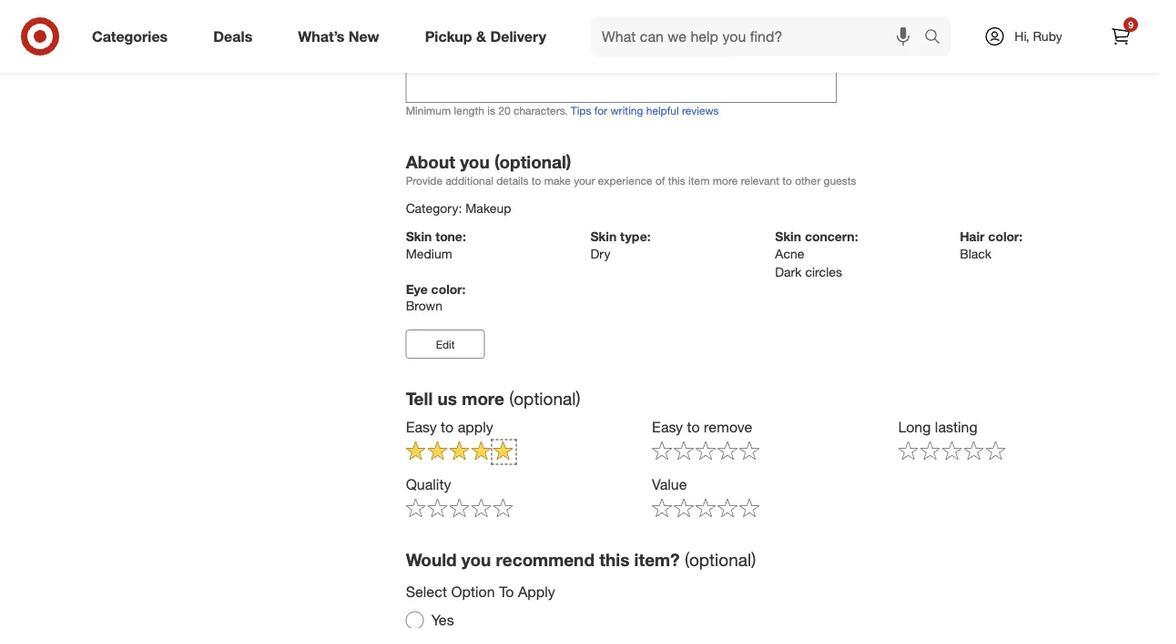 Task type: locate. For each thing, give the bounding box(es) containing it.
: inside 'hair color : black'
[[1020, 229, 1023, 245]]

1 horizontal spatial skin
[[591, 229, 617, 245]]

2 easy from the left
[[652, 418, 683, 436]]

deals
[[213, 27, 253, 45]]

: inside skin type : dry
[[648, 229, 651, 245]]

0 vertical spatial (optional)
[[495, 151, 572, 172]]

black
[[960, 246, 992, 261]]

skin
[[406, 229, 432, 245], [591, 229, 617, 245], [776, 229, 802, 245]]

: down experience
[[648, 229, 651, 245]]

2 vertical spatial (optional)
[[685, 550, 756, 571]]

categories
[[92, 27, 168, 45]]

skin for medium
[[406, 229, 432, 245]]

0 vertical spatial more
[[713, 174, 738, 188]]

for
[[595, 104, 608, 118]]

to
[[532, 174, 542, 188], [783, 174, 793, 188], [441, 418, 454, 436], [687, 418, 700, 436]]

tone
[[436, 229, 463, 245]]

: for hair color : black
[[1020, 229, 1023, 245]]

skin inside skin tone : medium
[[406, 229, 432, 245]]

type
[[621, 229, 648, 245]]

: down category: makeup
[[463, 229, 466, 245]]

select
[[406, 584, 447, 601]]

: down guests on the top of the page
[[855, 229, 859, 245]]

this
[[668, 174, 686, 188], [600, 550, 630, 571]]

hi, ruby
[[1015, 28, 1063, 44]]

dark
[[776, 264, 802, 280]]

0 horizontal spatial this
[[600, 550, 630, 571]]

1 horizontal spatial more
[[713, 174, 738, 188]]

more right item on the top right of page
[[713, 174, 738, 188]]

1 easy from the left
[[406, 418, 437, 436]]

tell
[[406, 388, 433, 409]]

make
[[545, 174, 571, 188]]

value
[[652, 476, 687, 493]]

color inside 'hair color : black'
[[989, 229, 1020, 245]]

category:
[[406, 200, 462, 216]]

search button
[[917, 16, 960, 60]]

you inside about you (optional) provide additional details to make your experience of this item more relevant to other guests
[[460, 151, 490, 172]]

: right eye
[[462, 281, 466, 297]]

skin type : dry
[[591, 229, 651, 261]]

eye color : brown
[[406, 281, 466, 314]]

about you (optional) provide additional details to make your experience of this item more relevant to other guests
[[406, 151, 857, 188]]

more
[[713, 174, 738, 188], [462, 388, 505, 409]]

0 horizontal spatial easy
[[406, 418, 437, 436]]

categories link
[[77, 16, 191, 56]]

this right of
[[668, 174, 686, 188]]

skin inside skin type : dry
[[591, 229, 617, 245]]

color for black
[[989, 229, 1020, 245]]

you up option
[[462, 550, 491, 571]]

apply
[[458, 418, 494, 436]]

would
[[406, 550, 457, 571]]

color
[[989, 229, 1020, 245], [432, 281, 462, 297]]

to left make
[[532, 174, 542, 188]]

long lasting
[[899, 418, 978, 436]]

concern
[[805, 229, 855, 245]]

:
[[463, 229, 466, 245], [648, 229, 651, 245], [855, 229, 859, 245], [1020, 229, 1023, 245], [462, 281, 466, 297]]

1 horizontal spatial this
[[668, 174, 686, 188]]

9 link
[[1102, 16, 1142, 56]]

skin up "medium"
[[406, 229, 432, 245]]

is
[[488, 104, 496, 118]]

more inside about you (optional) provide additional details to make your experience of this item more relevant to other guests
[[713, 174, 738, 188]]

: inside skin tone : medium
[[463, 229, 466, 245]]

: right hair
[[1020, 229, 1023, 245]]

None text field
[[406, 0, 837, 103]]

pickup & delivery
[[425, 27, 547, 45]]

provide
[[406, 174, 443, 188]]

edit
[[436, 338, 455, 351]]

deals link
[[198, 16, 275, 56]]

apply
[[518, 584, 556, 601]]

easy up value
[[652, 418, 683, 436]]

1 vertical spatial more
[[462, 388, 505, 409]]

0 vertical spatial this
[[668, 174, 686, 188]]

more up apply
[[462, 388, 505, 409]]

1 vertical spatial you
[[462, 550, 491, 571]]

search
[[917, 29, 960, 47]]

skin concern : acne dark circles
[[776, 229, 859, 280]]

: inside eye color : brown
[[462, 281, 466, 297]]

easy down tell
[[406, 418, 437, 436]]

0 horizontal spatial color
[[432, 281, 462, 297]]

to left apply
[[441, 418, 454, 436]]

color right hair
[[989, 229, 1020, 245]]

&
[[477, 27, 486, 45]]

skin for dry
[[591, 229, 617, 245]]

edit button
[[406, 330, 485, 359]]

easy to apply
[[406, 418, 494, 436]]

1 skin from the left
[[406, 229, 432, 245]]

: for skin tone : medium
[[463, 229, 466, 245]]

1 vertical spatial color
[[432, 281, 462, 297]]

skin up dry
[[591, 229, 617, 245]]

1 horizontal spatial color
[[989, 229, 1020, 245]]

1 horizontal spatial easy
[[652, 418, 683, 436]]

0 horizontal spatial skin
[[406, 229, 432, 245]]

: inside skin concern : acne dark circles
[[855, 229, 859, 245]]

characters.
[[514, 104, 568, 118]]

your
[[574, 174, 595, 188]]

you for would
[[462, 550, 491, 571]]

easy to remove
[[652, 418, 753, 436]]

3 skin from the left
[[776, 229, 802, 245]]

easy
[[406, 418, 437, 436], [652, 418, 683, 436]]

2 skin from the left
[[591, 229, 617, 245]]

color up brown
[[432, 281, 462, 297]]

0 vertical spatial color
[[989, 229, 1020, 245]]

: for skin type : dry
[[648, 229, 651, 245]]

color inside eye color : brown
[[432, 281, 462, 297]]

(optional)
[[495, 151, 572, 172], [510, 388, 581, 409], [685, 550, 756, 571]]

to
[[499, 584, 514, 601]]

you up additional
[[460, 151, 490, 172]]

minimum length is 20 characters. tips for writing helpful reviews
[[406, 104, 719, 118]]

of
[[656, 174, 665, 188]]

you
[[460, 151, 490, 172], [462, 550, 491, 571]]

skin up the acne
[[776, 229, 802, 245]]

you for about
[[460, 151, 490, 172]]

hair
[[960, 229, 985, 245]]

length
[[454, 104, 485, 118]]

0 vertical spatial you
[[460, 151, 490, 172]]

circles
[[806, 264, 843, 280]]

this left item?
[[600, 550, 630, 571]]

about
[[406, 151, 455, 172]]

2 horizontal spatial skin
[[776, 229, 802, 245]]



Task type: vqa. For each thing, say whether or not it's contained in the screenshot.
When purchased online
no



Task type: describe. For each thing, give the bounding box(es) containing it.
makeup
[[466, 200, 512, 216]]

(optional) inside about you (optional) provide additional details to make your experience of this item more relevant to other guests
[[495, 151, 572, 172]]

item
[[689, 174, 710, 188]]

recommend
[[496, 550, 595, 571]]

select option to apply
[[406, 584, 556, 601]]

item?
[[635, 550, 680, 571]]

What can we help you find? suggestions appear below search field
[[591, 16, 929, 56]]

what's
[[298, 27, 345, 45]]

what's new
[[298, 27, 380, 45]]

skin inside skin concern : acne dark circles
[[776, 229, 802, 245]]

experience
[[598, 174, 653, 188]]

Yes radio
[[406, 612, 424, 630]]

to left remove
[[687, 418, 700, 436]]

quality
[[406, 476, 452, 493]]

guests
[[824, 174, 857, 188]]

option
[[451, 584, 495, 601]]

hi,
[[1015, 28, 1030, 44]]

lasting
[[936, 418, 978, 436]]

pickup
[[425, 27, 472, 45]]

1 vertical spatial this
[[600, 550, 630, 571]]

additional
[[446, 174, 494, 188]]

tell us more (optional)
[[406, 388, 581, 409]]

remove
[[704, 418, 753, 436]]

: for eye color : brown
[[462, 281, 466, 297]]

1 vertical spatial (optional)
[[510, 388, 581, 409]]

details
[[497, 174, 529, 188]]

eye
[[406, 281, 428, 297]]

9
[[1129, 19, 1134, 30]]

relevant
[[741, 174, 780, 188]]

writing
[[611, 104, 644, 118]]

category: makeup
[[406, 200, 512, 216]]

this inside about you (optional) provide additional details to make your experience of this item more relevant to other guests
[[668, 174, 686, 188]]

helpful
[[647, 104, 679, 118]]

easy for easy to apply
[[406, 418, 437, 436]]

us
[[438, 388, 457, 409]]

ruby
[[1034, 28, 1063, 44]]

: for skin concern : acne dark circles
[[855, 229, 859, 245]]

tips
[[571, 104, 592, 118]]

minimum
[[406, 104, 451, 118]]

pickup & delivery link
[[410, 16, 569, 56]]

20
[[499, 104, 511, 118]]

0 horizontal spatial more
[[462, 388, 505, 409]]

color for brown
[[432, 281, 462, 297]]

what's new link
[[283, 16, 402, 56]]

acne
[[776, 246, 805, 261]]

to left other
[[783, 174, 793, 188]]

delivery
[[491, 27, 547, 45]]

brown
[[406, 298, 443, 314]]

skin tone : medium
[[406, 229, 466, 261]]

would you recommend this item? (optional)
[[406, 550, 756, 571]]

medium
[[406, 246, 453, 261]]

tips for writing helpful reviews button
[[571, 103, 719, 119]]

dry
[[591, 246, 611, 261]]

easy for easy to remove
[[652, 418, 683, 436]]

reviews
[[682, 104, 719, 118]]

other
[[796, 174, 821, 188]]

hair color : black
[[960, 229, 1023, 261]]

new
[[349, 27, 380, 45]]

long
[[899, 418, 932, 436]]



